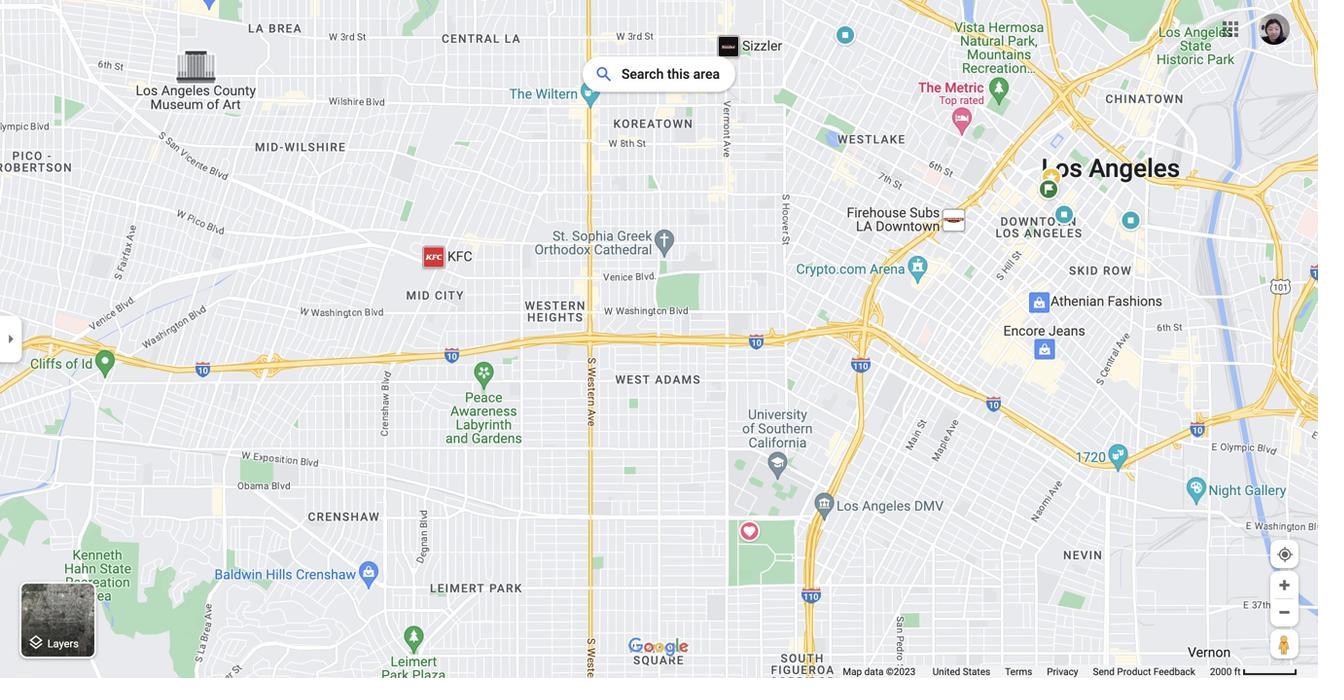 Task type: vqa. For each thing, say whether or not it's contained in the screenshot.
Zoom in image
yes



Task type: locate. For each thing, give the bounding box(es) containing it.
search this area button
[[583, 56, 736, 92]]

footer containing map data ©2023
[[843, 666, 1210, 678]]

data
[[865, 666, 884, 678]]

states
[[963, 666, 991, 678]]

©2023
[[886, 666, 916, 678]]

area
[[693, 66, 720, 82]]

layers
[[47, 638, 79, 650]]

2000
[[1210, 666, 1232, 678]]

send product feedback button
[[1093, 666, 1196, 678]]

united
[[933, 666, 961, 678]]

search
[[622, 66, 664, 82]]

show your location image
[[1277, 546, 1294, 563]]

this
[[667, 66, 690, 82]]

search this area
[[622, 66, 720, 82]]

footer
[[843, 666, 1210, 678]]

feedback
[[1154, 666, 1196, 678]]

terms
[[1005, 666, 1033, 678]]

google account: michele murakami  
(michele.murakami@adept.ai) image
[[1259, 14, 1290, 45]]

map data ©2023
[[843, 666, 918, 678]]

map
[[843, 666, 862, 678]]



Task type: describe. For each thing, give the bounding box(es) containing it.
terms button
[[1005, 666, 1033, 678]]

united states
[[933, 666, 991, 678]]

united states button
[[933, 666, 991, 678]]

ft
[[1235, 666, 1241, 678]]

privacy
[[1047, 666, 1079, 678]]

product
[[1118, 666, 1152, 678]]

send product feedback
[[1093, 666, 1196, 678]]

2000 ft button
[[1210, 666, 1298, 678]]

privacy button
[[1047, 666, 1079, 678]]

expand side panel image
[[0, 328, 21, 350]]

zoom in image
[[1278, 578, 1292, 593]]

send
[[1093, 666, 1115, 678]]

zoom out image
[[1278, 605, 1292, 620]]

google maps element
[[0, 0, 1319, 678]]

show street view coverage image
[[1271, 630, 1299, 659]]

footer inside google maps element
[[843, 666, 1210, 678]]

2000 ft
[[1210, 666, 1241, 678]]



